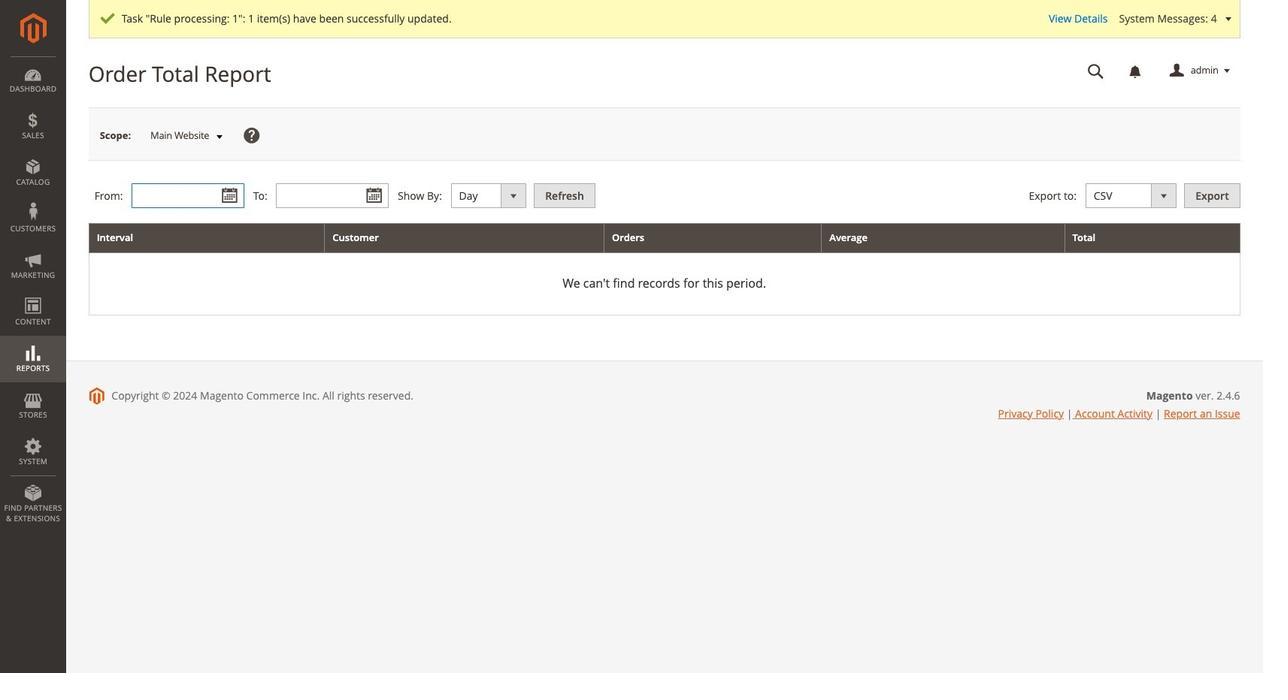 Task type: locate. For each thing, give the bounding box(es) containing it.
menu bar
[[0, 56, 66, 532]]

None text field
[[1078, 58, 1115, 84], [132, 184, 245, 208], [1078, 58, 1115, 84], [132, 184, 245, 208]]

None text field
[[276, 184, 389, 208]]



Task type: describe. For each thing, give the bounding box(es) containing it.
magento admin panel image
[[20, 13, 46, 44]]



